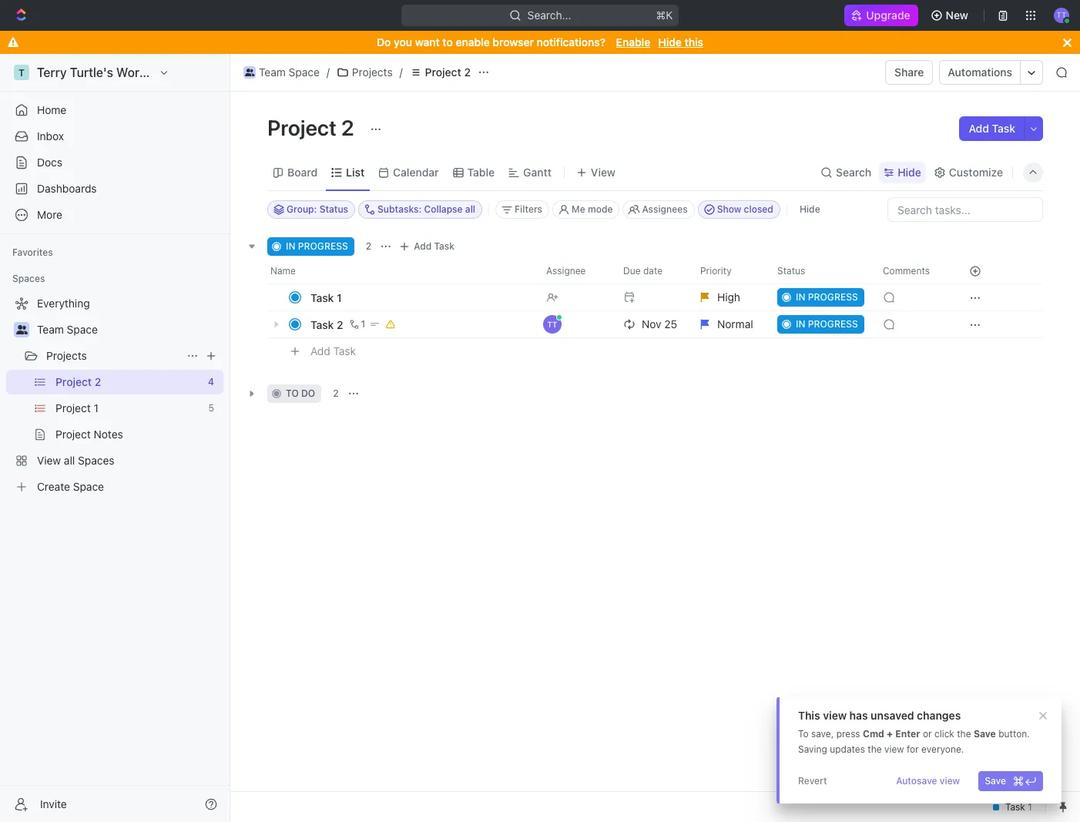 Task type: locate. For each thing, give the bounding box(es) containing it.
docs link
[[6, 150, 223, 175]]

2 vertical spatial progress
[[808, 318, 858, 330]]

1 vertical spatial all
[[64, 454, 75, 467]]

team space
[[259, 66, 320, 79], [37, 323, 98, 336]]

1 vertical spatial status
[[778, 265, 805, 277]]

spaces down project notes
[[78, 454, 114, 467]]

0 horizontal spatial team space
[[37, 323, 98, 336]]

1 horizontal spatial projects link
[[333, 63, 397, 82]]

high button
[[691, 284, 768, 311]]

save left button.
[[974, 728, 996, 740]]

task up customize
[[992, 122, 1016, 135]]

priority button
[[691, 259, 768, 284]]

project up board
[[267, 115, 337, 140]]

0 vertical spatial tt button
[[1050, 3, 1074, 28]]

2 vertical spatial view
[[940, 775, 960, 787]]

1 for task 1
[[337, 291, 342, 304]]

project up view all spaces
[[55, 428, 91, 441]]

0 horizontal spatial project 2
[[55, 375, 101, 388]]

1 vertical spatial space
[[67, 323, 98, 336]]

0 horizontal spatial add
[[311, 344, 330, 357]]

team
[[259, 66, 286, 79], [37, 323, 64, 336]]

0 horizontal spatial project 2 link
[[55, 370, 202, 395]]

2 up project 1
[[95, 375, 101, 388]]

to left do
[[286, 388, 299, 399]]

2 vertical spatial add
[[311, 344, 330, 357]]

0 horizontal spatial spaces
[[12, 273, 45, 284]]

1 vertical spatial hide
[[898, 165, 921, 178]]

view inside tree
[[37, 454, 61, 467]]

projects down do
[[352, 66, 393, 79]]

hide inside button
[[800, 203, 820, 215]]

1 horizontal spatial all
[[465, 203, 476, 215]]

tree
[[6, 291, 223, 499]]

add task up customize
[[969, 122, 1016, 135]]

0 horizontal spatial add task button
[[304, 342, 362, 361]]

to
[[798, 728, 809, 740]]

create space
[[37, 480, 104, 493]]

0 horizontal spatial view
[[823, 709, 847, 722]]

task 2
[[311, 318, 343, 331]]

show
[[717, 203, 742, 215]]

project
[[425, 66, 461, 79], [267, 115, 337, 140], [55, 375, 92, 388], [55, 401, 91, 415], [55, 428, 91, 441]]

add up customize
[[969, 122, 989, 135]]

project down want
[[425, 66, 461, 79]]

notifications?
[[537, 35, 606, 49]]

4
[[208, 376, 214, 388]]

1 vertical spatial team
[[37, 323, 64, 336]]

view for view all spaces
[[37, 454, 61, 467]]

0 vertical spatial add task
[[969, 122, 1016, 135]]

status right group:
[[320, 203, 348, 215]]

task down 1 "button" on the top left of the page
[[333, 344, 356, 357]]

the right click
[[957, 728, 971, 740]]

1 horizontal spatial team space link
[[240, 63, 324, 82]]

spaces
[[12, 273, 45, 284], [78, 454, 114, 467]]

create
[[37, 480, 70, 493]]

tree inside 'sidebar' navigation
[[6, 291, 223, 499]]

save
[[974, 728, 996, 740], [985, 775, 1006, 787]]

everything link
[[6, 291, 220, 316]]

1 vertical spatial 1
[[361, 318, 366, 330]]

status inside dropdown button
[[778, 265, 805, 277]]

dashboards link
[[6, 176, 223, 201]]

1 up project notes
[[94, 401, 99, 415]]

2 vertical spatial 1
[[94, 401, 99, 415]]

2 vertical spatial add task
[[311, 344, 356, 357]]

0 vertical spatial status
[[320, 203, 348, 215]]

hide button
[[879, 161, 926, 183]]

0 vertical spatial in
[[286, 240, 295, 252]]

view down +
[[885, 744, 904, 755]]

add up the name dropdown button
[[414, 240, 432, 252]]

project 2 inside tree
[[55, 375, 101, 388]]

project up project 1
[[55, 375, 92, 388]]

all inside tree
[[64, 454, 75, 467]]

share
[[895, 66, 924, 79]]

0 vertical spatial team space link
[[240, 63, 324, 82]]

1 vertical spatial view
[[37, 454, 61, 467]]

2 vertical spatial project 2
[[55, 375, 101, 388]]

in progress button for high
[[768, 284, 874, 311]]

2 / from the left
[[400, 66, 403, 79]]

0 horizontal spatial tt button
[[537, 311, 614, 338]]

project notes
[[55, 428, 123, 441]]

tt button
[[1050, 3, 1074, 28], [537, 311, 614, 338]]

1 right "task 2"
[[361, 318, 366, 330]]

hide right search
[[898, 165, 921, 178]]

autosave view
[[896, 775, 960, 787]]

2 vertical spatial in progress
[[796, 318, 858, 330]]

2 vertical spatial hide
[[800, 203, 820, 215]]

2 in progress button from the top
[[768, 311, 874, 338]]

add task
[[969, 122, 1016, 135], [414, 240, 455, 252], [311, 344, 356, 357]]

team space inside 'sidebar' navigation
[[37, 323, 98, 336]]

1 horizontal spatial the
[[957, 728, 971, 740]]

2 right do
[[333, 388, 339, 399]]

2 up the name dropdown button
[[366, 240, 372, 252]]

search
[[836, 165, 872, 178]]

add task down "task 2"
[[311, 344, 356, 357]]

projects down everything
[[46, 349, 87, 362]]

1 horizontal spatial view
[[885, 744, 904, 755]]

1 horizontal spatial team space
[[259, 66, 320, 79]]

project 2 down want
[[425, 66, 471, 79]]

0 horizontal spatial 1
[[94, 401, 99, 415]]

0 horizontal spatial add task
[[311, 344, 356, 357]]

1 in progress button from the top
[[768, 284, 874, 311]]

1 vertical spatial project 2 link
[[55, 370, 202, 395]]

filters button
[[496, 200, 549, 219]]

the
[[957, 728, 971, 740], [868, 744, 882, 755]]

show closed button
[[698, 200, 781, 219]]

0 horizontal spatial tt
[[548, 320, 557, 329]]

2
[[464, 66, 471, 79], [341, 115, 354, 140], [366, 240, 372, 252], [337, 318, 343, 331], [95, 375, 101, 388], [333, 388, 339, 399]]

add task down "subtasks: collapse all" on the left top of page
[[414, 240, 455, 252]]

save down button.
[[985, 775, 1006, 787]]

1 horizontal spatial tt button
[[1050, 3, 1074, 28]]

1 horizontal spatial project 2 link
[[406, 63, 475, 82]]

everything
[[37, 297, 90, 310]]

space
[[289, 66, 320, 79], [67, 323, 98, 336], [73, 480, 104, 493]]

1 vertical spatial tt
[[548, 320, 557, 329]]

view inside button
[[940, 775, 960, 787]]

project 2 up board
[[267, 115, 359, 140]]

all up create space
[[64, 454, 75, 467]]

due date
[[623, 265, 663, 277]]

2 horizontal spatial 1
[[361, 318, 366, 330]]

1 horizontal spatial add
[[414, 240, 432, 252]]

add down "task 2"
[[311, 344, 330, 357]]

project 2 link up project 1 link
[[55, 370, 202, 395]]

1 vertical spatial user group image
[[16, 325, 27, 334]]

view for view
[[591, 165, 616, 178]]

view up create
[[37, 454, 61, 467]]

view
[[823, 709, 847, 722], [885, 744, 904, 755], [940, 775, 960, 787]]

spaces down favorites button
[[12, 273, 45, 284]]

assignee button
[[537, 259, 614, 284]]

status
[[320, 203, 348, 215], [778, 265, 805, 277]]

task
[[992, 122, 1016, 135], [434, 240, 455, 252], [311, 291, 334, 304], [311, 318, 334, 331], [333, 344, 356, 357]]

docs
[[37, 156, 62, 169]]

1 horizontal spatial add task button
[[395, 237, 461, 256]]

mode
[[588, 203, 613, 215]]

1 / from the left
[[327, 66, 330, 79]]

1 horizontal spatial /
[[400, 66, 403, 79]]

1 vertical spatial projects
[[46, 349, 87, 362]]

/
[[327, 66, 330, 79], [400, 66, 403, 79]]

1 horizontal spatial project 2
[[267, 115, 359, 140]]

me mode button
[[553, 200, 620, 219]]

favorites button
[[6, 244, 59, 262]]

do
[[301, 388, 315, 399]]

0 horizontal spatial projects link
[[46, 344, 180, 368]]

2 vertical spatial in
[[796, 318, 806, 330]]

1 vertical spatial the
[[868, 744, 882, 755]]

view button
[[571, 154, 621, 190]]

the down cmd
[[868, 744, 882, 755]]

0 horizontal spatial view
[[37, 454, 61, 467]]

task 1 link
[[307, 286, 534, 309]]

1 horizontal spatial tt
[[1057, 10, 1067, 19]]

1 vertical spatial in progress
[[796, 291, 858, 303]]

add for bottom add task button
[[311, 344, 330, 357]]

1 vertical spatial view
[[885, 744, 904, 755]]

more button
[[6, 203, 223, 227]]

spaces inside tree
[[78, 454, 114, 467]]

add task button down "task 2"
[[304, 342, 362, 361]]

enable
[[456, 35, 490, 49]]

more
[[37, 208, 62, 221]]

all right the collapse
[[465, 203, 476, 215]]

project 2 link down want
[[406, 63, 475, 82]]

inbox
[[37, 129, 64, 143]]

5
[[209, 402, 214, 414]]

button.
[[999, 728, 1030, 740]]

in progress button for normal
[[768, 311, 874, 338]]

1 vertical spatial add
[[414, 240, 432, 252]]

0 vertical spatial to
[[443, 35, 453, 49]]

0 vertical spatial projects
[[352, 66, 393, 79]]

2 left 1 "button" on the top left of the page
[[337, 318, 343, 331]]

0 horizontal spatial hide
[[658, 35, 682, 49]]

add
[[969, 122, 989, 135], [414, 240, 432, 252], [311, 344, 330, 357]]

1 horizontal spatial team
[[259, 66, 286, 79]]

projects link down everything 'link'
[[46, 344, 180, 368]]

projects link
[[333, 63, 397, 82], [46, 344, 180, 368]]

0 horizontal spatial team space link
[[37, 317, 220, 342]]

1 horizontal spatial spaces
[[78, 454, 114, 467]]

task up "task 2"
[[311, 291, 334, 304]]

1 vertical spatial save
[[985, 775, 1006, 787]]

1 horizontal spatial 1
[[337, 291, 342, 304]]

status right priority dropdown button
[[778, 265, 805, 277]]

view inside button
[[591, 165, 616, 178]]

0 vertical spatial the
[[957, 728, 971, 740]]

0 horizontal spatial all
[[64, 454, 75, 467]]

tt
[[1057, 10, 1067, 19], [548, 320, 557, 329]]

2 horizontal spatial hide
[[898, 165, 921, 178]]

0 vertical spatial save
[[974, 728, 996, 740]]

1 vertical spatial team space
[[37, 323, 98, 336]]

sidebar navigation
[[0, 54, 233, 822]]

to right want
[[443, 35, 453, 49]]

1 vertical spatial to
[[286, 388, 299, 399]]

1 up "task 2"
[[337, 291, 342, 304]]

project 2 link
[[406, 63, 475, 82], [55, 370, 202, 395]]

0 vertical spatial view
[[823, 709, 847, 722]]

has
[[850, 709, 868, 722]]

customize button
[[929, 161, 1008, 183]]

0 vertical spatial 1
[[337, 291, 342, 304]]

new button
[[924, 3, 978, 28]]

workspace
[[116, 66, 180, 79]]

user group image
[[245, 69, 254, 76], [16, 325, 27, 334]]

add for the rightmost add task button
[[969, 122, 989, 135]]

tt for bottommost tt dropdown button
[[548, 320, 557, 329]]

revert button
[[792, 771, 834, 791]]

0 horizontal spatial user group image
[[16, 325, 27, 334]]

subtasks:
[[378, 203, 422, 215]]

save inside button
[[985, 775, 1006, 787]]

2 vertical spatial space
[[73, 480, 104, 493]]

for
[[907, 744, 919, 755]]

0 horizontal spatial team
[[37, 323, 64, 336]]

view up "mode"
[[591, 165, 616, 178]]

progress
[[298, 240, 348, 252], [808, 291, 858, 303], [808, 318, 858, 330]]

0 vertical spatial user group image
[[245, 69, 254, 76]]

view up save, on the bottom right of the page
[[823, 709, 847, 722]]

0 vertical spatial in progress
[[286, 240, 348, 252]]

me
[[572, 203, 585, 215]]

1 vertical spatial team space link
[[37, 317, 220, 342]]

1 inside tree
[[94, 401, 99, 415]]

tree containing everything
[[6, 291, 223, 499]]

automations button
[[940, 61, 1020, 84]]

everyone.
[[922, 744, 964, 755]]

view
[[591, 165, 616, 178], [37, 454, 61, 467]]

2 up list
[[341, 115, 354, 140]]

0 horizontal spatial status
[[320, 203, 348, 215]]

0 horizontal spatial /
[[327, 66, 330, 79]]

task down the collapse
[[434, 240, 455, 252]]

add task button up the name dropdown button
[[395, 237, 461, 256]]

projects link down do
[[333, 63, 397, 82]]

1 vertical spatial projects link
[[46, 344, 180, 368]]

1 for project 1
[[94, 401, 99, 415]]

hide left this
[[658, 35, 682, 49]]

0 horizontal spatial projects
[[46, 349, 87, 362]]

1 horizontal spatial add task
[[414, 240, 455, 252]]

view down 'everyone.'
[[940, 775, 960, 787]]

1 button
[[346, 317, 368, 332]]

0 vertical spatial view
[[591, 165, 616, 178]]

1 horizontal spatial view
[[591, 165, 616, 178]]

add task button up customize
[[960, 116, 1025, 141]]

you
[[394, 35, 412, 49]]

0 vertical spatial add task button
[[960, 116, 1025, 141]]

hide right closed at top right
[[800, 203, 820, 215]]

cmd
[[863, 728, 885, 740]]

project up project notes
[[55, 401, 91, 415]]

autosave
[[896, 775, 937, 787]]

autosave view button
[[890, 771, 967, 791]]

project 2 up project 1
[[55, 375, 101, 388]]



Task type: describe. For each thing, give the bounding box(es) containing it.
assignees
[[642, 203, 688, 215]]

revert
[[798, 775, 827, 787]]

0 vertical spatial all
[[465, 203, 476, 215]]

search...
[[527, 8, 571, 22]]

in progress for high
[[796, 291, 858, 303]]

comments
[[883, 265, 930, 277]]

do you want to enable browser notifications? enable hide this
[[377, 35, 704, 49]]

browser
[[493, 35, 534, 49]]

in progress for normal
[[796, 318, 858, 330]]

gantt
[[523, 165, 552, 178]]

0 vertical spatial projects link
[[333, 63, 397, 82]]

saving
[[798, 744, 827, 755]]

collapse
[[424, 203, 463, 215]]

board
[[287, 165, 318, 178]]

due
[[623, 265, 641, 277]]

terry
[[37, 66, 67, 79]]

projects link inside tree
[[46, 344, 180, 368]]

home
[[37, 103, 66, 116]]

subtasks: collapse all
[[378, 203, 476, 215]]

2 horizontal spatial add task button
[[960, 116, 1025, 141]]

table link
[[464, 161, 495, 183]]

team inside tree
[[37, 323, 64, 336]]

view all spaces
[[37, 454, 114, 467]]

want
[[415, 35, 440, 49]]

0 vertical spatial team
[[259, 66, 286, 79]]

group:
[[287, 203, 317, 215]]

high
[[717, 291, 741, 304]]

filters
[[515, 203, 543, 215]]

group: status
[[287, 203, 348, 215]]

0 vertical spatial project 2
[[425, 66, 471, 79]]

gantt link
[[520, 161, 552, 183]]

2 vertical spatial add task button
[[304, 342, 362, 361]]

1 horizontal spatial projects
[[352, 66, 393, 79]]

view for autosave
[[940, 775, 960, 787]]

terry turtle's workspace
[[37, 66, 180, 79]]

due date button
[[614, 259, 691, 284]]

upgrade
[[866, 8, 911, 22]]

2 down enable
[[464, 66, 471, 79]]

invite
[[40, 797, 67, 810]]

customize
[[949, 165, 1003, 178]]

2 horizontal spatial add task
[[969, 122, 1016, 135]]

calendar link
[[390, 161, 439, 183]]

1 horizontal spatial to
[[443, 35, 453, 49]]

enter
[[896, 728, 920, 740]]

0 vertical spatial space
[[289, 66, 320, 79]]

0 vertical spatial project 2 link
[[406, 63, 475, 82]]

notes
[[94, 428, 123, 441]]

this
[[798, 709, 820, 722]]

automations
[[948, 66, 1013, 79]]

comments button
[[874, 259, 951, 284]]

me mode
[[572, 203, 613, 215]]

new
[[946, 8, 969, 22]]

assignee
[[546, 265, 586, 277]]

progress for normal
[[808, 318, 858, 330]]

list
[[346, 165, 365, 178]]

normal button
[[691, 311, 768, 338]]

hide inside dropdown button
[[898, 165, 921, 178]]

date
[[643, 265, 663, 277]]

home link
[[6, 98, 223, 123]]

t
[[19, 67, 25, 78]]

this view has unsaved changes to save, press cmd + enter or click the save button. saving updates the view for everyone.
[[798, 709, 1030, 755]]

upgrade link
[[845, 5, 918, 26]]

hide button
[[794, 200, 827, 219]]

user group image inside tree
[[16, 325, 27, 334]]

priority
[[700, 265, 732, 277]]

1 vertical spatial project 2
[[267, 115, 359, 140]]

progress for high
[[808, 291, 858, 303]]

projects inside tree
[[46, 349, 87, 362]]

view for this
[[823, 709, 847, 722]]

press
[[837, 728, 860, 740]]

name button
[[267, 259, 537, 284]]

dashboards
[[37, 182, 97, 195]]

+
[[887, 728, 893, 740]]

board link
[[284, 161, 318, 183]]

⌘k
[[656, 8, 673, 22]]

enable
[[616, 35, 651, 49]]

view button
[[571, 161, 621, 183]]

1 inside "button"
[[361, 318, 366, 330]]

save,
[[811, 728, 834, 740]]

changes
[[917, 709, 961, 722]]

task down task 1
[[311, 318, 334, 331]]

inbox link
[[6, 124, 223, 149]]

assignees button
[[623, 200, 695, 219]]

1 vertical spatial tt button
[[537, 311, 614, 338]]

calendar
[[393, 165, 439, 178]]

save button
[[979, 771, 1043, 791]]

in for high
[[796, 291, 806, 303]]

Search tasks... text field
[[889, 198, 1043, 221]]

save inside this view has unsaved changes to save, press cmd + enter or click the save button. saving updates the view for everyone.
[[974, 728, 996, 740]]

view all spaces link
[[6, 448, 220, 473]]

or
[[923, 728, 932, 740]]

0 vertical spatial progress
[[298, 240, 348, 252]]

to do
[[286, 388, 315, 399]]

click
[[935, 728, 955, 740]]

this
[[685, 35, 704, 49]]

0 vertical spatial team space
[[259, 66, 320, 79]]

0 vertical spatial spaces
[[12, 273, 45, 284]]

search button
[[816, 161, 876, 183]]

project 1
[[55, 401, 99, 415]]

terry turtle's workspace, , element
[[14, 65, 29, 80]]

normal
[[717, 317, 753, 331]]

2 inside 'sidebar' navigation
[[95, 375, 101, 388]]

unsaved
[[871, 709, 914, 722]]

in for normal
[[796, 318, 806, 330]]

1 horizontal spatial user group image
[[245, 69, 254, 76]]

tt for rightmost tt dropdown button
[[1057, 10, 1067, 19]]

0 horizontal spatial the
[[868, 744, 882, 755]]

1 vertical spatial add task button
[[395, 237, 461, 256]]

create space link
[[6, 475, 220, 499]]

show closed
[[717, 203, 774, 215]]

table
[[468, 165, 495, 178]]

status button
[[768, 259, 874, 284]]

task 1
[[311, 291, 342, 304]]



Task type: vqa. For each thing, say whether or not it's contained in the screenshot.
left /
yes



